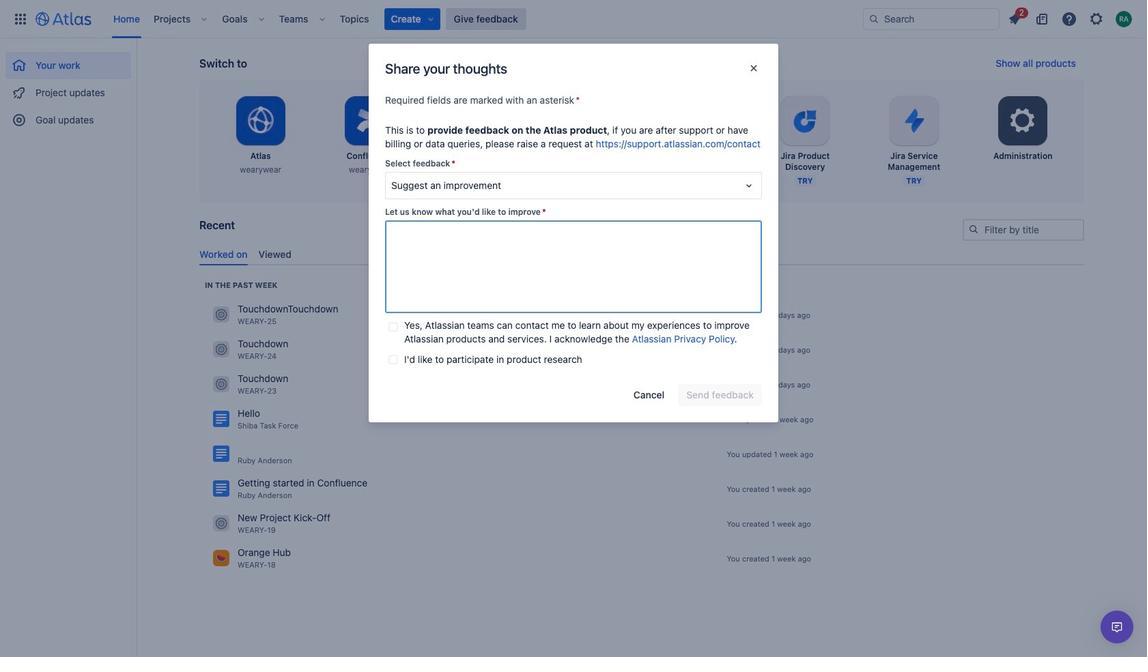 Task type: vqa. For each thing, say whether or not it's contained in the screenshot.
Account "icon"
no



Task type: describe. For each thing, give the bounding box(es) containing it.
settings image
[[1007, 104, 1039, 137]]

3 townsquare image from the top
[[213, 551, 229, 567]]

Search field
[[863, 8, 1000, 30]]

confluence image
[[213, 481, 229, 497]]

1 townsquare image from the top
[[213, 342, 229, 358]]

search image
[[968, 224, 979, 235]]

2 confluence image from the top
[[213, 446, 229, 462]]

1 confluence image from the top
[[213, 411, 229, 428]]



Task type: locate. For each thing, give the bounding box(es) containing it.
heading
[[205, 280, 277, 291]]

top element
[[8, 0, 863, 38]]

help image
[[1061, 11, 1077, 27]]

confluence image
[[213, 411, 229, 428], [213, 446, 229, 462]]

1 vertical spatial townsquare image
[[213, 376, 229, 393]]

Filter by title field
[[964, 221, 1083, 240]]

banner
[[0, 0, 1147, 38]]

2 townsquare image from the top
[[213, 516, 229, 532]]

tab list
[[194, 243, 1090, 265]]

None text field
[[385, 221, 762, 313]]

close modal image
[[746, 60, 762, 76]]

open image
[[741, 178, 757, 194]]

2 vertical spatial townsquare image
[[213, 551, 229, 567]]

2 townsquare image from the top
[[213, 376, 229, 393]]

0 vertical spatial townsquare image
[[213, 307, 229, 323]]

search image
[[868, 13, 879, 24]]

None search field
[[863, 8, 1000, 30]]

1 vertical spatial townsquare image
[[213, 516, 229, 532]]

group
[[5, 38, 131, 138]]

townsquare image
[[213, 307, 229, 323], [213, 516, 229, 532], [213, 551, 229, 567]]

1 townsquare image from the top
[[213, 307, 229, 323]]

0 vertical spatial townsquare image
[[213, 342, 229, 358]]

0 vertical spatial confluence image
[[213, 411, 229, 428]]

townsquare image
[[213, 342, 229, 358], [213, 376, 229, 393]]

1 vertical spatial confluence image
[[213, 446, 229, 462]]



